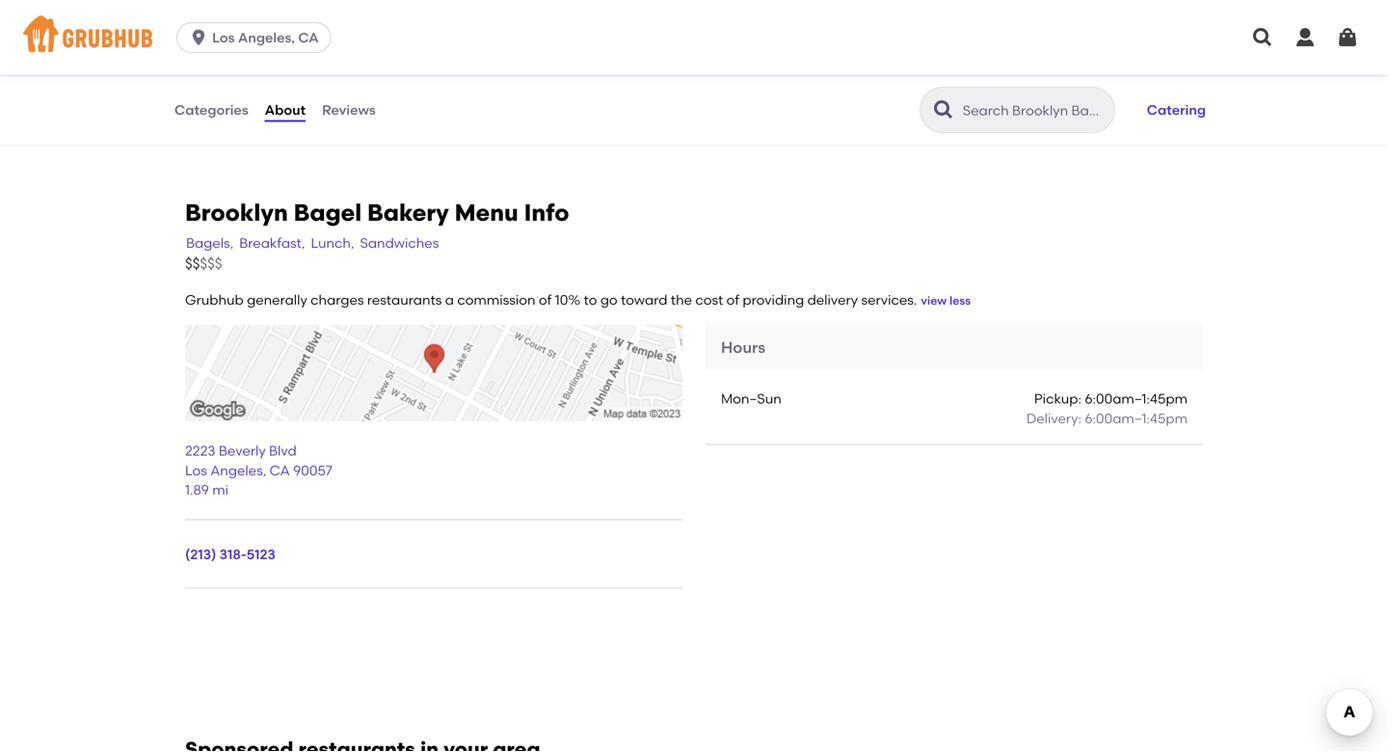Task type: locate. For each thing, give the bounding box(es) containing it.
search icon image
[[932, 98, 955, 121]]

los
[[212, 29, 235, 46], [185, 462, 207, 479]]

6:00am–1:45pm
[[1085, 391, 1188, 407], [1085, 410, 1188, 427]]

of left 10%
[[539, 292, 552, 308]]

view
[[921, 294, 947, 308]]

1 horizontal spatial svg image
[[1294, 26, 1317, 49]]

brooklyn bagel bakery menu info
[[185, 199, 569, 227]]

2 svg image from the left
[[1294, 26, 1317, 49]]

0 horizontal spatial svg image
[[1252, 26, 1275, 49]]

categories button
[[174, 75, 249, 145]]

6:00am–1:45pm right pickup:
[[1085, 391, 1188, 407]]

(213) 318-5123 button
[[185, 545, 276, 564]]

318-
[[220, 546, 247, 563]]

Search Brooklyn Bagel Bakery search field
[[961, 101, 1109, 120]]

toward
[[621, 292, 668, 308]]

los angeles, ca
[[212, 29, 319, 46]]

0 horizontal spatial los
[[185, 462, 207, 479]]

0 vertical spatial ca
[[298, 29, 319, 46]]

2223 beverly blvd los angeles , ca 90057 1.89 mi
[[185, 443, 332, 498]]

1.89
[[185, 482, 209, 498]]

0 vertical spatial los
[[212, 29, 235, 46]]

breakfast, button
[[238, 232, 306, 254]]

catering
[[1147, 102, 1206, 118]]

ca
[[298, 29, 319, 46], [270, 462, 290, 479]]

6:00am–1:45pm right delivery: at the bottom of page
[[1085, 410, 1188, 427]]

brooklyn
[[185, 199, 288, 227]]

los right svg icon
[[212, 29, 235, 46]]

ca right ,
[[270, 462, 290, 479]]

beverly
[[219, 443, 266, 459]]

0 horizontal spatial ca
[[270, 462, 290, 479]]

1 of from the left
[[539, 292, 552, 308]]

ca right "angeles,"
[[298, 29, 319, 46]]

1 vertical spatial los
[[185, 462, 207, 479]]

to
[[584, 292, 597, 308]]

grubhub
[[185, 292, 244, 308]]

1 vertical spatial 6:00am–1:45pm
[[1085, 410, 1188, 427]]

(213) 318-5123
[[185, 546, 276, 563]]

0 horizontal spatial of
[[539, 292, 552, 308]]

of
[[539, 292, 552, 308], [727, 292, 740, 308]]

delivery:
[[1027, 410, 1082, 427]]

hours
[[721, 338, 766, 357]]

the
[[671, 292, 692, 308]]

providing
[[743, 292, 804, 308]]

1 horizontal spatial of
[[727, 292, 740, 308]]

1 horizontal spatial ca
[[298, 29, 319, 46]]

cost
[[696, 292, 723, 308]]

1 horizontal spatial los
[[212, 29, 235, 46]]

main navigation navigation
[[0, 0, 1388, 75]]

bagels,
[[186, 235, 234, 251]]

$$$$$
[[185, 255, 222, 273]]

2 horizontal spatial svg image
[[1336, 26, 1360, 49]]

delivery
[[808, 292, 858, 308]]

1 6:00am–1:45pm from the top
[[1085, 391, 1188, 407]]

breakfast,
[[239, 235, 305, 251]]

lunch, button
[[310, 232, 355, 254]]

1 vertical spatial ca
[[270, 462, 290, 479]]

mi
[[212, 482, 229, 498]]

0 vertical spatial 6:00am–1:45pm
[[1085, 391, 1188, 407]]

less
[[950, 294, 971, 308]]

about button
[[264, 75, 307, 145]]

grubhub generally charges restaurants a commission of 10% to go toward the cost of providing delivery services. view less
[[185, 292, 971, 308]]

charges
[[311, 292, 364, 308]]

mon–sun
[[721, 391, 782, 407]]

svg image
[[1252, 26, 1275, 49], [1294, 26, 1317, 49], [1336, 26, 1360, 49]]

los up 1.89
[[185, 462, 207, 479]]

pickup:
[[1034, 391, 1082, 407]]

los inside the 2223 beverly blvd los angeles , ca 90057 1.89 mi
[[185, 462, 207, 479]]

of right cost
[[727, 292, 740, 308]]



Task type: describe. For each thing, give the bounding box(es) containing it.
,
[[263, 462, 266, 479]]

catering button
[[1139, 89, 1215, 131]]

2223
[[185, 443, 216, 459]]

lunch,
[[311, 235, 354, 251]]

categories
[[175, 102, 248, 118]]

bagels, button
[[185, 232, 235, 254]]

2 6:00am–1:45pm from the top
[[1085, 410, 1188, 427]]

los angeles, ca button
[[177, 22, 339, 53]]

bakery
[[367, 199, 449, 227]]

ca inside button
[[298, 29, 319, 46]]

generally
[[247, 292, 307, 308]]

2 of from the left
[[727, 292, 740, 308]]

bagel
[[294, 199, 362, 227]]

3 svg image from the left
[[1336, 26, 1360, 49]]

angeles
[[210, 462, 263, 479]]

angeles,
[[238, 29, 295, 46]]

commission
[[457, 292, 536, 308]]

restaurants
[[367, 292, 442, 308]]

5123
[[247, 546, 276, 563]]

pickup: 6:00am–1:45pm delivery: 6:00am–1:45pm
[[1027, 391, 1188, 427]]

sandwiches
[[360, 235, 439, 251]]

services.
[[861, 292, 917, 308]]

view less button
[[921, 293, 971, 310]]

a
[[445, 292, 454, 308]]

90057
[[293, 462, 332, 479]]

about
[[265, 102, 306, 118]]

svg image
[[189, 28, 208, 47]]

bagels, breakfast, lunch, sandwiches
[[186, 235, 439, 251]]

reviews button
[[321, 75, 377, 145]]

los inside button
[[212, 29, 235, 46]]

reviews
[[322, 102, 376, 118]]

blvd
[[269, 443, 297, 459]]

menu
[[455, 199, 519, 227]]

sandwiches button
[[359, 232, 440, 254]]

(213)
[[185, 546, 216, 563]]

go
[[601, 292, 618, 308]]

ca inside the 2223 beverly blvd los angeles , ca 90057 1.89 mi
[[270, 462, 290, 479]]

$$
[[185, 255, 200, 273]]

info
[[524, 199, 569, 227]]

10%
[[555, 292, 581, 308]]

1 svg image from the left
[[1252, 26, 1275, 49]]



Task type: vqa. For each thing, say whether or not it's contained in the screenshot.
carrot, within mixed green salad, red cabbage, carrot, tomato, boiled egg with peanut dressing
no



